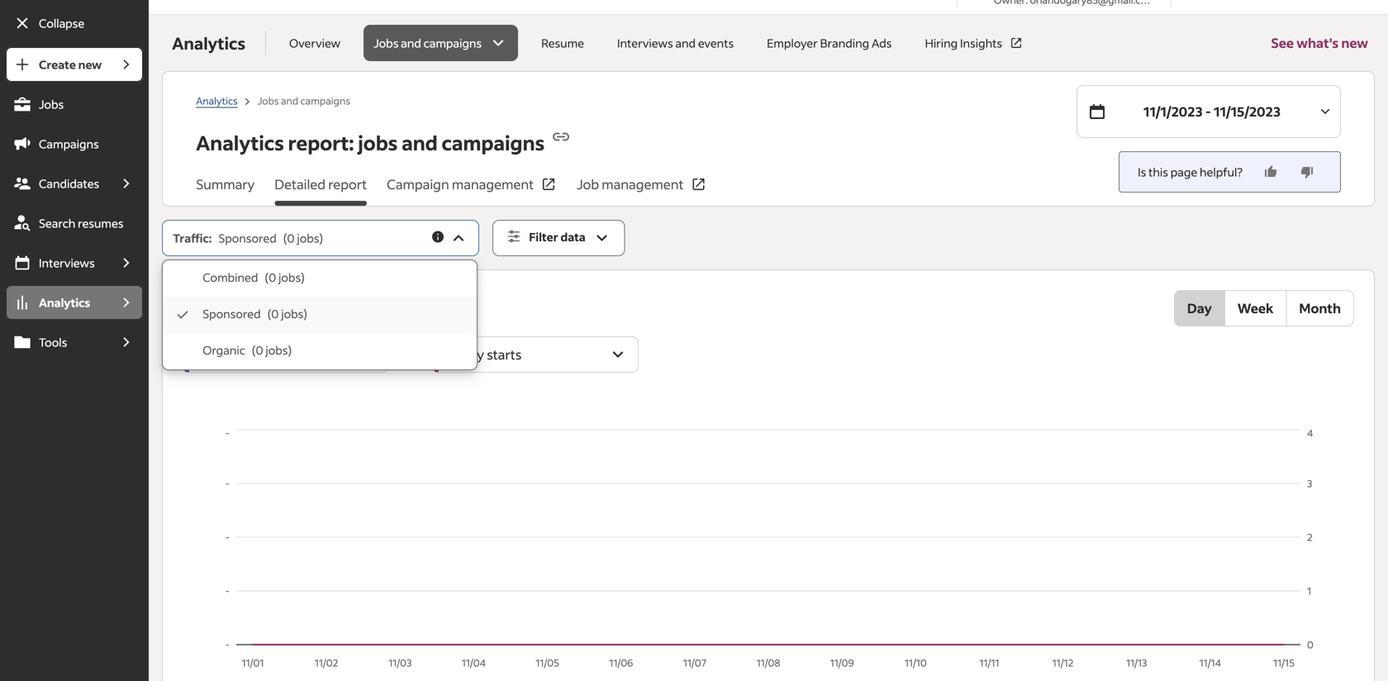 Task type: vqa. For each thing, say whether or not it's contained in the screenshot.
hiring
yes



Task type: describe. For each thing, give the bounding box(es) containing it.
filter
[[529, 229, 558, 244]]

jobs for sponsored ( 0 jobs )
[[281, 306, 304, 321]]

organic
[[203, 343, 245, 357]]

show shareable url image
[[551, 127, 571, 147]]

summary
[[196, 176, 255, 193]]

jobs for organic ( 0 jobs )
[[266, 343, 288, 357]]

what's
[[1297, 34, 1339, 51]]

menu bar containing create new
[[0, 46, 149, 681]]

over
[[233, 296, 261, 313]]

collapse button
[[5, 5, 144, 41]]

jobs and campaigns inside 'button'
[[374, 36, 482, 50]]

0 vertical spatial analytics link
[[196, 94, 238, 108]]

0 horizontal spatial analytics link
[[5, 284, 109, 321]]

hiring insights
[[925, 36, 1003, 50]]

overview link
[[279, 25, 351, 61]]

list box containing combined
[[163, 260, 477, 369]]

) for combined ( 0 jobs )
[[301, 270, 305, 285]]

this page is not helpful image
[[1299, 164, 1316, 180]]

new inside button
[[1342, 34, 1369, 51]]

2 vertical spatial campaigns
[[442, 130, 545, 155]]

-
[[1206, 103, 1212, 120]]

employer branding ads link
[[757, 25, 902, 61]]

sponsored ( 0 jobs )
[[203, 306, 307, 321]]

interviews for interviews
[[39, 255, 95, 270]]

employer branding ads
[[767, 36, 892, 50]]

campaign management link
[[387, 174, 557, 206]]

search resumes
[[39, 216, 124, 231]]

this filters data based on the type of traffic a job received, not the sponsored status of the job itself. some jobs may receive both sponsored and organic traffic. combined view shows all traffic. image
[[431, 229, 446, 244]]

( for combined
[[265, 270, 269, 285]]

0 for organic ( 0 jobs )
[[256, 343, 263, 357]]

analytics report: jobs and campaigns
[[196, 130, 545, 155]]

option containing sponsored
[[163, 297, 477, 333]]

ads
[[872, 36, 892, 50]]

1 horizontal spatial jobs
[[258, 94, 279, 107]]

11/1/2023
[[1144, 103, 1203, 120]]

traffic: sponsored ( 0 jobs )
[[173, 231, 323, 245]]

interviews and events
[[617, 36, 734, 50]]

jobs link
[[5, 86, 144, 122]]

0 vertical spatial sponsored
[[218, 231, 277, 245]]

data
[[561, 229, 586, 244]]

campaigns link
[[5, 126, 144, 162]]

11/15/2023
[[1214, 103, 1281, 120]]

1 vertical spatial campaigns
[[301, 94, 350, 107]]

metrics over time
[[183, 296, 292, 313]]

employer
[[767, 36, 818, 50]]

tools
[[39, 335, 67, 350]]

0 up combined ( 0 jobs )
[[287, 231, 295, 245]]

filter data
[[529, 229, 586, 244]]

create new
[[39, 57, 102, 72]]

filter data button
[[493, 220, 625, 256]]

resume
[[541, 36, 584, 50]]

analytics inside menu bar
[[39, 295, 90, 310]]

this
[[1149, 164, 1169, 179]]

jobs for combined ( 0 jobs )
[[279, 270, 301, 285]]

candidates link
[[5, 165, 109, 202]]

is
[[1138, 164, 1147, 179]]

jobs inside menu bar
[[39, 97, 64, 112]]

( for organic
[[252, 343, 256, 357]]

management for campaign management
[[452, 176, 534, 193]]

collapse
[[39, 16, 84, 31]]



Task type: locate. For each thing, give the bounding box(es) containing it.
0 horizontal spatial management
[[452, 176, 534, 193]]

sponsored down combined
[[203, 306, 261, 321]]

search resumes link
[[5, 205, 144, 241]]

see
[[1272, 34, 1294, 51]]

overview
[[289, 36, 341, 50]]

1 horizontal spatial interviews
[[617, 36, 673, 50]]

create new link
[[5, 46, 109, 83]]

hiring insights link
[[915, 25, 1034, 61]]

this page is helpful image
[[1263, 164, 1279, 180]]

jobs and campaigns button
[[364, 25, 518, 61]]

campaigns inside 'button'
[[424, 36, 482, 50]]

) down the 'time'
[[288, 343, 292, 357]]

0 up the 'time'
[[269, 270, 276, 285]]

sponsored up combined ( 0 jobs )
[[218, 231, 277, 245]]

interviews left the events
[[617, 36, 673, 50]]

resumes
[[78, 216, 124, 231]]

week
[[1238, 300, 1274, 317]]

jobs down the detailed report link at top
[[297, 231, 319, 245]]

sponsored
[[218, 231, 277, 245], [203, 306, 261, 321]]

0 right organic
[[256, 343, 263, 357]]

0 vertical spatial campaigns
[[424, 36, 482, 50]]

1 management from the left
[[452, 176, 534, 193]]

( right organic
[[252, 343, 256, 357]]

list box
[[163, 260, 477, 369]]

) for organic ( 0 jobs )
[[288, 343, 292, 357]]

)
[[319, 231, 323, 245], [301, 270, 305, 285], [304, 306, 307, 321], [288, 343, 292, 357]]

interviews link
[[5, 245, 109, 281]]

analytics link
[[196, 94, 238, 108], [5, 284, 109, 321]]

events
[[698, 36, 734, 50]]

2 management from the left
[[602, 176, 684, 193]]

metrics
[[183, 296, 230, 313]]

0 horizontal spatial new
[[78, 57, 102, 72]]

) for sponsored ( 0 jobs )
[[304, 306, 307, 321]]

jobs
[[374, 36, 399, 50], [258, 94, 279, 107], [39, 97, 64, 112]]

see what's new button
[[1272, 15, 1369, 71]]

) up sponsored ( 0 jobs )
[[301, 270, 305, 285]]

tools link
[[5, 324, 109, 360]]

detailed report link
[[275, 174, 367, 206]]

( up combined ( 0 jobs )
[[283, 231, 287, 245]]

( up the 'time'
[[265, 270, 269, 285]]

0 horizontal spatial interviews
[[39, 255, 95, 270]]

campaign management
[[387, 176, 534, 193]]

jobs inside 'button'
[[374, 36, 399, 50]]

resume link
[[532, 25, 594, 61]]

new
[[1342, 34, 1369, 51], [78, 57, 102, 72]]

branding
[[820, 36, 870, 50]]

new inside menu bar
[[78, 57, 102, 72]]

region
[[183, 426, 1355, 674]]

jobs and campaigns
[[374, 36, 482, 50], [258, 94, 350, 107]]

1 horizontal spatial management
[[602, 176, 684, 193]]

report:
[[288, 130, 354, 155]]

jobs down sponsored ( 0 jobs )
[[266, 343, 288, 357]]

month
[[1300, 300, 1341, 317]]

combined ( 0 jobs )
[[203, 270, 305, 285]]

interviews inside menu bar
[[39, 255, 95, 270]]

1 horizontal spatial new
[[1342, 34, 1369, 51]]

sponsored inside list box
[[203, 306, 261, 321]]

helpful?
[[1200, 164, 1243, 179]]

management up filter
[[452, 176, 534, 193]]

campaign
[[387, 176, 449, 193]]

2 horizontal spatial jobs
[[374, 36, 399, 50]]

and
[[401, 36, 421, 50], [676, 36, 696, 50], [281, 94, 299, 107], [402, 130, 438, 155]]

) right the 'time'
[[304, 306, 307, 321]]

is this page helpful?
[[1138, 164, 1243, 179]]

1 vertical spatial interviews
[[39, 255, 95, 270]]

0 for sponsored ( 0 jobs )
[[271, 306, 279, 321]]

management for job management
[[602, 176, 684, 193]]

jobs up the 'time'
[[279, 270, 301, 285]]

1 vertical spatial jobs and campaigns
[[258, 94, 350, 107]]

1 vertical spatial sponsored
[[203, 306, 261, 321]]

interviews
[[617, 36, 673, 50], [39, 255, 95, 270]]

job management link
[[577, 174, 707, 206]]

0 horizontal spatial jobs
[[39, 97, 64, 112]]

summary link
[[196, 174, 255, 206]]

interviews and events link
[[607, 25, 744, 61]]

see what's new
[[1272, 34, 1369, 51]]

candidates
[[39, 176, 99, 191]]

0 inside option
[[271, 306, 279, 321]]

1 vertical spatial analytics link
[[5, 284, 109, 321]]

) down the detailed report link at top
[[319, 231, 323, 245]]

traffic:
[[173, 231, 212, 245]]

detailed report
[[275, 176, 367, 193]]

detailed
[[275, 176, 326, 193]]

0 vertical spatial interviews
[[617, 36, 673, 50]]

management
[[452, 176, 534, 193], [602, 176, 684, 193]]

new right create
[[78, 57, 102, 72]]

interviews for interviews and events
[[617, 36, 673, 50]]

jobs
[[358, 130, 398, 155], [297, 231, 319, 245], [279, 270, 301, 285], [281, 306, 304, 321], [266, 343, 288, 357]]

create
[[39, 57, 76, 72]]

time
[[264, 296, 292, 313]]

option
[[163, 297, 477, 333]]

( for sponsored
[[267, 306, 271, 321]]

1 horizontal spatial analytics link
[[196, 94, 238, 108]]

0
[[287, 231, 295, 245], [269, 270, 276, 285], [271, 306, 279, 321], [256, 343, 263, 357]]

jobs right over at the left top
[[281, 306, 304, 321]]

analytics
[[172, 32, 245, 54], [196, 94, 238, 107], [196, 130, 284, 155], [39, 295, 90, 310]]

combined
[[203, 270, 258, 285]]

new right what's
[[1342, 34, 1369, 51]]

( right over at the left top
[[267, 306, 271, 321]]

hiring
[[925, 36, 958, 50]]

1 horizontal spatial jobs and campaigns
[[374, 36, 482, 50]]

menu bar
[[0, 46, 149, 681]]

organic ( 0 jobs )
[[203, 343, 292, 357]]

job
[[577, 176, 599, 193]]

0 vertical spatial jobs and campaigns
[[374, 36, 482, 50]]

0 vertical spatial new
[[1342, 34, 1369, 51]]

campaigns
[[39, 136, 99, 151]]

insights
[[960, 36, 1003, 50]]

campaigns
[[424, 36, 482, 50], [301, 94, 350, 107], [442, 130, 545, 155]]

page
[[1171, 164, 1198, 179]]

report
[[328, 176, 367, 193]]

interviews down the search resumes link
[[39, 255, 95, 270]]

0 right over at the left top
[[271, 306, 279, 321]]

(
[[283, 231, 287, 245], [265, 270, 269, 285], [267, 306, 271, 321], [252, 343, 256, 357]]

0 horizontal spatial jobs and campaigns
[[258, 94, 350, 107]]

job management
[[577, 176, 684, 193]]

day
[[1188, 300, 1212, 317]]

management right the job
[[602, 176, 684, 193]]

search
[[39, 216, 76, 231]]

1 vertical spatial new
[[78, 57, 102, 72]]

0 for combined ( 0 jobs )
[[269, 270, 276, 285]]

jobs up the report
[[358, 130, 398, 155]]

11/1/2023 - 11/15/2023
[[1144, 103, 1281, 120]]

and inside 'button'
[[401, 36, 421, 50]]



